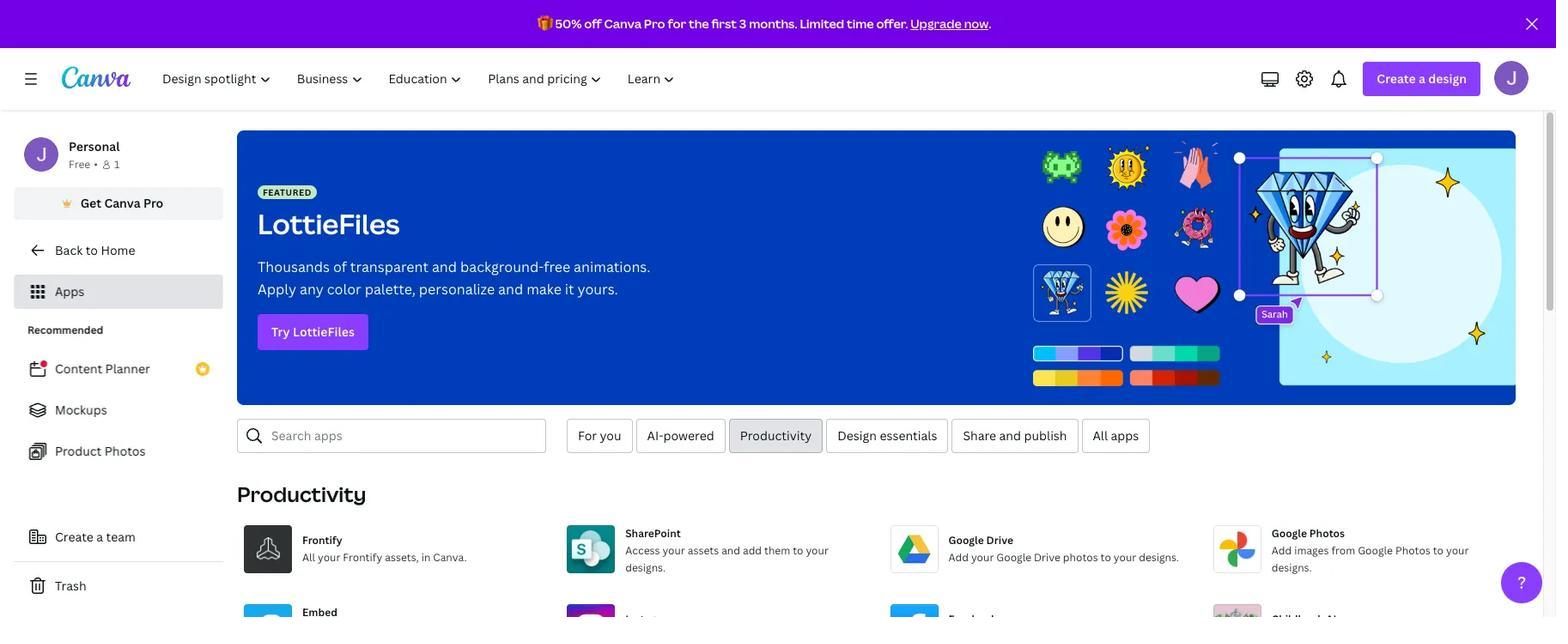 Task type: locate. For each thing, give the bounding box(es) containing it.
assets
[[688, 544, 719, 558]]

0 horizontal spatial photos
[[105, 443, 146, 460]]

to inside google photos add images from google photos to your designs.
[[1433, 544, 1444, 558]]

0 vertical spatial all
[[1093, 428, 1108, 444]]

try lottiefiles
[[271, 324, 355, 340]]

create left design
[[1377, 70, 1416, 87]]

canva inside button
[[104, 195, 141, 211]]

0 vertical spatial lottiefiles
[[258, 205, 400, 242]]

lottiefiles inside button
[[293, 324, 355, 340]]

first
[[712, 15, 737, 32]]

add for add images from google photos to your designs.
[[1272, 544, 1292, 558]]

back to home link
[[14, 234, 223, 268]]

to inside google drive add your google drive photos to your designs.
[[1101, 551, 1111, 565]]

upgrade now button
[[911, 15, 989, 32]]

list containing content planner
[[14, 352, 223, 469]]

canva
[[604, 15, 642, 32], [104, 195, 141, 211]]

a left "team"
[[96, 529, 103, 545]]

designs. inside google photos add images from google photos to your designs.
[[1272, 561, 1312, 575]]

0 vertical spatial pro
[[644, 15, 665, 32]]

0 horizontal spatial create
[[55, 529, 94, 545]]

drive
[[986, 533, 1013, 548], [1034, 551, 1061, 565]]

and right share
[[999, 428, 1021, 444]]

essentials
[[880, 428, 937, 444]]

all
[[1093, 428, 1108, 444], [302, 551, 315, 565]]

a for design
[[1419, 70, 1426, 87]]

pro
[[644, 15, 665, 32], [143, 195, 163, 211]]

designs. down images
[[1272, 561, 1312, 575]]

0 horizontal spatial productivity
[[237, 480, 366, 508]]

2 horizontal spatial designs.
[[1272, 561, 1312, 575]]

photos for google
[[1310, 527, 1345, 541]]

0 vertical spatial create
[[1377, 70, 1416, 87]]

list
[[14, 352, 223, 469]]

0 vertical spatial frontify
[[302, 533, 342, 548]]

thousands of transparent and background-free animations. apply any color palette, personalize and make it yours.
[[258, 258, 650, 299]]

create
[[1377, 70, 1416, 87], [55, 529, 94, 545]]

1 horizontal spatial all
[[1093, 428, 1108, 444]]

designs. down access
[[625, 561, 666, 575]]

content planner link
[[14, 352, 223, 387]]

canva right get
[[104, 195, 141, 211]]

free •
[[69, 157, 98, 172]]

frontify
[[302, 533, 342, 548], [343, 551, 382, 565]]

to for google photos add images from google photos to your designs.
[[1433, 544, 1444, 558]]

pro up back to home link
[[143, 195, 163, 211]]

a
[[1419, 70, 1426, 87], [96, 529, 103, 545]]

a left design
[[1419, 70, 1426, 87]]

0 horizontal spatial add
[[949, 551, 969, 565]]

photos right 'from'
[[1396, 544, 1431, 558]]

0 horizontal spatial canva
[[104, 195, 141, 211]]

to
[[86, 242, 98, 259], [793, 544, 803, 558], [1433, 544, 1444, 558], [1101, 551, 1111, 565]]

productivity button
[[729, 419, 823, 453]]

frontify all your frontify assets, in canva.
[[302, 533, 467, 565]]

designs.
[[1139, 551, 1179, 565], [625, 561, 666, 575], [1272, 561, 1312, 575]]

and down the background-
[[498, 280, 523, 299]]

create inside dropdown button
[[1377, 70, 1416, 87]]

add inside google drive add your google drive photos to your designs.
[[949, 551, 969, 565]]

1 vertical spatial frontify
[[343, 551, 382, 565]]

0 horizontal spatial a
[[96, 529, 103, 545]]

0 horizontal spatial all
[[302, 551, 315, 565]]

canva.
[[433, 551, 467, 565]]

photos inside product photos link
[[105, 443, 146, 460]]

lottiefiles up the "of"
[[258, 205, 400, 242]]

productivity inside productivity button
[[740, 428, 812, 444]]

1 horizontal spatial add
[[1272, 544, 1292, 558]]

1 vertical spatial lottiefiles
[[293, 324, 355, 340]]

a preview image of the app named "lottiefiles" showing multiple animations with different color palettes image
[[1028, 131, 1516, 405]]

1 horizontal spatial photos
[[1310, 527, 1345, 541]]

canva right 'off'
[[604, 15, 642, 32]]

thousands
[[258, 258, 330, 277]]

color
[[327, 280, 361, 299]]

access
[[625, 544, 660, 558]]

transparent
[[350, 258, 429, 277]]

lottiefiles right try
[[293, 324, 355, 340]]

0 vertical spatial a
[[1419, 70, 1426, 87]]

and up personalize
[[432, 258, 457, 277]]

create inside button
[[55, 529, 94, 545]]

designs. for google drive add your google drive photos to your designs.
[[1139, 551, 1179, 565]]

from
[[1332, 544, 1356, 558]]

designs. inside google drive add your google drive photos to your designs.
[[1139, 551, 1179, 565]]

of
[[333, 258, 347, 277]]

🎁 50% off canva pro for the first 3 months. limited time offer. upgrade now .
[[537, 15, 992, 32]]

all inside button
[[1093, 428, 1108, 444]]

lottiefiles for featured lottiefiles
[[258, 205, 400, 242]]

your
[[663, 544, 685, 558], [806, 544, 829, 558], [1446, 544, 1469, 558], [318, 551, 340, 565], [971, 551, 994, 565], [1114, 551, 1137, 565]]

photos
[[105, 443, 146, 460], [1310, 527, 1345, 541], [1396, 544, 1431, 558]]

2 vertical spatial photos
[[1396, 544, 1431, 558]]

1 vertical spatial create
[[55, 529, 94, 545]]

background-
[[460, 258, 544, 277]]

them
[[764, 544, 790, 558]]

1 vertical spatial photos
[[1310, 527, 1345, 541]]

0 vertical spatial photos
[[105, 443, 146, 460]]

create left "team"
[[55, 529, 94, 545]]

product photos
[[55, 443, 146, 460]]

1 vertical spatial pro
[[143, 195, 163, 211]]

home
[[101, 242, 135, 259]]

designs. inside sharepoint access your assets and add them to your designs.
[[625, 561, 666, 575]]

1 horizontal spatial productivity
[[740, 428, 812, 444]]

for you button
[[567, 419, 633, 453]]

featured
[[263, 186, 312, 198]]

your inside google photos add images from google photos to your designs.
[[1446, 544, 1469, 558]]

create for create a team
[[55, 529, 94, 545]]

1 horizontal spatial a
[[1419, 70, 1426, 87]]

any
[[300, 280, 324, 299]]

add inside google photos add images from google photos to your designs.
[[1272, 544, 1292, 558]]

1 vertical spatial productivity
[[237, 480, 366, 508]]

0 vertical spatial drive
[[986, 533, 1013, 548]]

free
[[69, 157, 90, 172]]

1 vertical spatial all
[[302, 551, 315, 565]]

1 horizontal spatial create
[[1377, 70, 1416, 87]]

1 vertical spatial a
[[96, 529, 103, 545]]

apps
[[1111, 428, 1139, 444]]

1 vertical spatial drive
[[1034, 551, 1061, 565]]

photos up images
[[1310, 527, 1345, 541]]

photos down mockups link
[[105, 443, 146, 460]]

Input field to search for apps search field
[[271, 420, 535, 453]]

productivity
[[740, 428, 812, 444], [237, 480, 366, 508]]

pro left for
[[644, 15, 665, 32]]

0 horizontal spatial pro
[[143, 195, 163, 211]]

1
[[114, 157, 120, 172]]

share and publish
[[963, 428, 1067, 444]]

to inside sharepoint access your assets and add them to your designs.
[[793, 544, 803, 558]]

a inside create a design dropdown button
[[1419, 70, 1426, 87]]

0 vertical spatial productivity
[[740, 428, 812, 444]]

all inside frontify all your frontify assets, in canva.
[[302, 551, 315, 565]]

google
[[1272, 527, 1307, 541], [949, 533, 984, 548], [1358, 544, 1393, 558], [997, 551, 1032, 565]]

content
[[55, 361, 102, 377]]

1 vertical spatial canva
[[104, 195, 141, 211]]

photos
[[1063, 551, 1098, 565]]

and
[[432, 258, 457, 277], [498, 280, 523, 299], [999, 428, 1021, 444], [722, 544, 740, 558]]

0 horizontal spatial designs.
[[625, 561, 666, 575]]

1 horizontal spatial designs.
[[1139, 551, 1179, 565]]

lottiefiles
[[258, 205, 400, 242], [293, 324, 355, 340]]

jacob simon image
[[1494, 61, 1529, 95]]

0 vertical spatial canva
[[604, 15, 642, 32]]

and left 'add' at the left bottom of the page
[[722, 544, 740, 558]]

share and publish button
[[952, 419, 1078, 453]]

sharepoint access your assets and add them to your designs.
[[625, 527, 829, 575]]

time
[[847, 15, 874, 32]]

create for create a design
[[1377, 70, 1416, 87]]

designs. right photos at the bottom of page
[[1139, 551, 1179, 565]]

ai-powered button
[[636, 419, 726, 453]]

a for team
[[96, 529, 103, 545]]

top level navigation element
[[151, 62, 690, 96]]

50%
[[555, 15, 582, 32]]

a inside create a team button
[[96, 529, 103, 545]]



Task type: vqa. For each thing, say whether or not it's contained in the screenshot.
photos
yes



Task type: describe. For each thing, give the bounding box(es) containing it.
google photos add images from google photos to your designs.
[[1272, 527, 1469, 575]]

months.
[[749, 15, 798, 32]]

.
[[989, 15, 992, 32]]

apps
[[55, 283, 84, 300]]

ai-powered
[[647, 428, 714, 444]]

the
[[689, 15, 709, 32]]

trash link
[[14, 569, 223, 604]]

upgrade
[[911, 15, 962, 32]]

all apps
[[1093, 428, 1139, 444]]

limited
[[800, 15, 844, 32]]

yours.
[[578, 280, 618, 299]]

get canva pro button
[[14, 187, 223, 220]]

apply
[[258, 280, 296, 299]]

lottiefiles for try lottiefiles
[[293, 324, 355, 340]]

product photos link
[[14, 435, 223, 469]]

personalize
[[419, 280, 495, 299]]

all apps button
[[1082, 419, 1150, 453]]

1 horizontal spatial frontify
[[343, 551, 382, 565]]

•
[[94, 157, 98, 172]]

0 horizontal spatial drive
[[986, 533, 1013, 548]]

it
[[565, 280, 574, 299]]

designs. for google photos add images from google photos to your designs.
[[1272, 561, 1312, 575]]

offer.
[[876, 15, 908, 32]]

get canva pro
[[80, 195, 163, 211]]

0 horizontal spatial frontify
[[302, 533, 342, 548]]

now
[[964, 15, 989, 32]]

try
[[271, 324, 290, 340]]

powered
[[663, 428, 714, 444]]

create a design
[[1377, 70, 1467, 87]]

in
[[421, 551, 431, 565]]

your inside frontify all your frontify assets, in canva.
[[318, 551, 340, 565]]

back to home
[[55, 242, 135, 259]]

trash
[[55, 578, 86, 594]]

pro inside button
[[143, 195, 163, 211]]

for
[[578, 428, 597, 444]]

images
[[1295, 544, 1329, 558]]

for you
[[578, 428, 621, 444]]

to for google drive add your google drive photos to your designs.
[[1101, 551, 1111, 565]]

content planner
[[55, 361, 150, 377]]

product
[[55, 443, 102, 460]]

mockups link
[[14, 393, 223, 428]]

sharepoint
[[625, 527, 681, 541]]

off
[[584, 15, 602, 32]]

google drive add your google drive photos to your designs.
[[949, 533, 1179, 565]]

designs. for sharepoint access your assets and add them to your designs.
[[625, 561, 666, 575]]

and inside sharepoint access your assets and add them to your designs.
[[722, 544, 740, 558]]

1 horizontal spatial canva
[[604, 15, 642, 32]]

3
[[739, 15, 747, 32]]

add
[[743, 544, 762, 558]]

back
[[55, 242, 83, 259]]

create a team button
[[14, 520, 223, 555]]

2 horizontal spatial photos
[[1396, 544, 1431, 558]]

1 horizontal spatial drive
[[1034, 551, 1061, 565]]

design essentials
[[838, 428, 937, 444]]

🎁
[[537, 15, 553, 32]]

team
[[106, 529, 136, 545]]

share
[[963, 428, 996, 444]]

design
[[838, 428, 877, 444]]

palette,
[[365, 280, 416, 299]]

planner
[[105, 361, 150, 377]]

to for sharepoint access your assets and add them to your designs.
[[793, 544, 803, 558]]

design essentials button
[[826, 419, 949, 453]]

design
[[1429, 70, 1467, 87]]

publish
[[1024, 428, 1067, 444]]

animations.
[[574, 258, 650, 277]]

personal
[[69, 138, 120, 155]]

assets,
[[385, 551, 419, 565]]

apps link
[[14, 275, 223, 309]]

mockups
[[55, 402, 107, 418]]

add for add your google drive photos to your designs.
[[949, 551, 969, 565]]

photos for product
[[105, 443, 146, 460]]

create a design button
[[1363, 62, 1481, 96]]

free
[[544, 258, 570, 277]]

get
[[80, 195, 101, 211]]

for
[[668, 15, 686, 32]]

try lottiefiles button
[[258, 314, 368, 350]]

1 horizontal spatial pro
[[644, 15, 665, 32]]

recommended
[[27, 323, 103, 338]]

create a team
[[55, 529, 136, 545]]

and inside button
[[999, 428, 1021, 444]]

make
[[527, 280, 562, 299]]

ai-
[[647, 428, 663, 444]]



